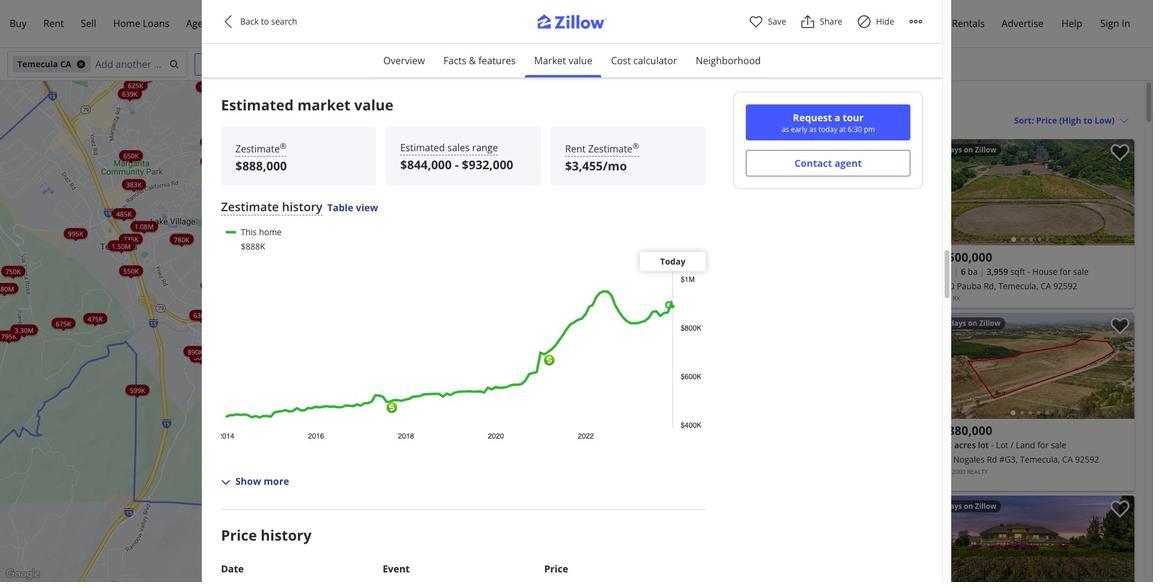 Task type: vqa. For each thing, say whether or not it's contained in the screenshot.
Why
no



Task type: describe. For each thing, give the bounding box(es) containing it.
new for 615k
[[261, 227, 271, 233]]

search image
[[169, 59, 179, 69]]

bds
[[938, 266, 952, 278]]

ca inside 39100 pauba rd, temecula, ca 92592 realty rx
[[1041, 281, 1051, 292]]

$888k
[[241, 241, 265, 252]]

rent link
[[35, 10, 72, 38]]

estate
[[503, 39, 520, 48]]

1 vertical spatial 639k link
[[261, 245, 285, 256]]

facts
[[444, 54, 467, 67]]

about inside . zillow does not endorse any real estate professionals. we may share information about your recent and future site activity with your agent to help them understand what you're looking for in a home.
[[638, 39, 655, 48]]

we
[[562, 39, 571, 48]]

inquiry,
[[221, 30, 242, 38]]

temecula ca luxury homes
[[715, 93, 876, 109]]

® inside "zestimate ®"
[[280, 141, 287, 151]]

1.86m
[[363, 143, 382, 152]]

37028 de portola rd, temecula, ca 92592 image
[[926, 496, 1135, 583]]

may up 'rates'
[[262, 30, 274, 38]]

a inside . zillow does not endorse any real estate professionals. we may share information about your recent and future site activity with your agent to help them understand what you're looking for in a home.
[[462, 49, 465, 57]]

services.
[[670, 30, 694, 38]]

® inside rent zestimate ®
[[633, 141, 639, 151]]

0 horizontal spatial 800k link
[[190, 352, 213, 363]]

1.90m link
[[271, 176, 298, 187]]

or
[[662, 30, 668, 38]]

383k
[[126, 180, 142, 189]]

3.10m
[[348, 132, 367, 141]]

#g3,
[[1000, 454, 1018, 466]]

features
[[479, 54, 516, 67]]

- for estimated
[[455, 157, 459, 173]]

0 horizontal spatial 1.50m
[[112, 241, 131, 250]]

0 vertical spatial agree
[[408, 19, 424, 28]]

map region
[[0, 45, 855, 583]]

0 horizontal spatial 780k
[[174, 235, 189, 244]]

0 horizontal spatial 635k link
[[239, 228, 263, 239]]

this home
[[241, 226, 282, 238]]

chevron right image for $5,880,000
[[1114, 359, 1129, 373]]

show more
[[235, 475, 289, 488]]

rent for rent
[[43, 17, 64, 30]]

luxury
[[793, 93, 833, 109]]

remove tag image
[[76, 59, 86, 69]]

chevron left image for 68 days on zillow
[[932, 542, 946, 557]]

36400 de portola rd, temecula, ca 92592 image
[[712, 139, 921, 246]]

. zillow does not endorse any real estate professionals. we may share information about your recent and future site activity with your agent to help them understand what you're looking for in a home.
[[221, 39, 701, 57]]

results
[[731, 114, 759, 126]]

agent
[[186, 17, 212, 30]]

zillow for 490 days on zillow
[[979, 318, 1001, 329]]

6 ba
[[961, 266, 978, 278]]

475k
[[87, 314, 103, 323]]

1 horizontal spatial 635k link
[[276, 237, 300, 247]]

contacting
[[319, 19, 349, 28]]

0 horizontal spatial of
[[308, 30, 314, 38]]

agent up involve
[[278, 19, 294, 28]]

data
[[548, 575, 560, 582]]

price for price history
[[221, 526, 257, 546]]

on for 490
[[968, 318, 978, 329]]

1 vertical spatial 1.50m link
[[108, 240, 135, 251]]

price history
[[221, 526, 312, 546]]

temecula, inside 0 los nogales rd #g3, temecula, ca 92592 remax 2000 realty
[[1020, 454, 1060, 466]]

6:30
[[848, 124, 862, 135]]

I want pre-approval information from Zillow Home Loans checkbox
[[221, 0, 233, 7]]

1 vertical spatial value
[[354, 95, 394, 115]]

home
[[113, 17, 140, 30]]

on for 68
[[964, 502, 973, 512]]

for inside the $5,880,000 48.52 acres lot - lot / land for sale
[[1038, 440, 1049, 451]]

0 vertical spatial contact
[[255, 19, 276, 28]]

realty inside 39100 pauba rd, temecula, ca 92592 realty rx
[[931, 294, 952, 303]]

485k link
[[112, 208, 136, 219]]

and left the its
[[475, 19, 486, 28]]

995k
[[68, 229, 83, 238]]

599k link
[[125, 385, 149, 396]]

estimated for estimated market value
[[221, 95, 294, 115]]

property images, use arrow keys to navigate, image 1 of 21 group
[[712, 139, 921, 246]]

1m
[[460, 123, 470, 132]]

ba
[[968, 266, 978, 278]]

today
[[819, 124, 838, 135]]

1 horizontal spatial as
[[782, 124, 789, 135]]

house
[[1033, 266, 1058, 278]]

800k for the left 800k link
[[194, 353, 209, 362]]

temecula for temecula ca luxury homes
[[715, 93, 771, 109]]

688k link
[[203, 155, 227, 166]]

1 horizontal spatial 1.50m link
[[196, 81, 223, 92]]

group
[[456, 19, 474, 28]]

future
[[221, 49, 238, 57]]

main navigation
[[0, 0, 1153, 48]]

68 days on zillow
[[936, 502, 997, 512]]

0 vertical spatial 625k link
[[124, 80, 148, 90]]

back to search link
[[221, 14, 311, 29]]

490 days on zillow
[[936, 318, 1001, 329]]

3,959 sqft
[[987, 266, 1026, 278]]

early
[[791, 124, 808, 135]]

today
[[660, 256, 686, 267]]

zillow inside . zillow does not endorse any real estate professionals. we may share information about your recent and future site activity with your agent to help them understand what you're looking for in a home.
[[411, 39, 427, 48]]

history for price
[[261, 526, 312, 546]]

2 horizontal spatial as
[[809, 124, 817, 135]]

550k for left 550k link
[[123, 266, 139, 275]]

3,959
[[987, 266, 1008, 278]]

you're
[[405, 49, 422, 57]]

0 vertical spatial 1.50m
[[200, 82, 219, 91]]

understand
[[355, 49, 388, 57]]

use
[[296, 30, 306, 38]]

to up the 'estate'
[[505, 30, 511, 38]]

estimated for estimated sales range $844,000 - $932,000
[[400, 141, 445, 154]]

.
[[407, 39, 409, 48]]

call/text
[[618, 19, 640, 28]]

its
[[487, 19, 494, 28]]

a inside request a tour as early as today at 6:30 pm
[[835, 111, 841, 124]]

4
[[220, 142, 223, 151]]

630k link
[[189, 310, 213, 321]]

home.
[[467, 49, 485, 57]]

129
[[715, 114, 729, 126]]

ca left luxury
[[774, 93, 790, 109]]

agent inside button
[[835, 157, 862, 170]]

2 horizontal spatial of
[[577, 30, 583, 38]]

1 horizontal spatial sale
[[1074, 266, 1089, 278]]

property images, use arrow keys to navigate, image 1 of 69 group
[[926, 496, 1135, 583]]

acres
[[955, 440, 976, 451]]

1.90m
[[275, 177, 294, 186]]

our
[[359, 39, 369, 48]]

a inside may call/text you about your inquiry, which may involve use of automated means and prerecorded/artificial voices. you don't need to consent as a condition of buying any property, goods or services. message/data rates may apply. you also agree to our
[[544, 30, 548, 38]]

4.89m link
[[545, 185, 572, 196]]

639k for the bottom 639k link
[[266, 246, 281, 255]]

$932,000
[[462, 157, 514, 173]]

for inside . zillow does not endorse any real estate professionals. we may share information about your recent and future site activity with your agent to help them understand what you're looking for in a home.
[[446, 49, 454, 57]]

39100 pauba rd, temecula, ca 92592 image
[[926, 139, 1135, 246]]

to inside . zillow does not endorse any real estate professionals. we may share information about your recent and future site activity with your agent to help them understand what you're looking for in a home.
[[318, 49, 324, 57]]

any inside . zillow does not endorse any real estate professionals. we may share information about your recent and future site activity with your agent to help them understand what you're looking for in a home.
[[479, 39, 489, 48]]

1 horizontal spatial chevron down image
[[523, 59, 533, 69]]

1 you from the left
[[297, 19, 307, 28]]

google image
[[3, 567, 43, 583]]

ca inside filters element
[[60, 58, 71, 70]]

save button
[[749, 14, 786, 29]]

don't
[[474, 30, 488, 38]]

1 , from the left
[[294, 19, 295, 28]]

cost calculator
[[611, 54, 677, 67]]

agent finder
[[186, 17, 242, 30]]

$5,880,000 48.52 acres lot - lot / land for sale
[[931, 423, 1067, 451]]

involve
[[275, 30, 295, 38]]

and inside . zillow does not endorse any real estate professionals. we may share information about your recent and future site activity with your agent to help them understand what you're looking for in a home.
[[690, 39, 701, 48]]

2 horizontal spatial for
[[1060, 266, 1071, 278]]

1 horizontal spatial 635k
[[280, 238, 296, 247]]

as inside may call/text you about your inquiry, which may involve use of automated means and prerecorded/artificial voices. you don't need to consent as a condition of buying any property, goods or services. message/data rates may apply. you also agree to our
[[537, 30, 543, 38]]

calculator
[[634, 54, 677, 67]]

zestimate ®
[[235, 141, 287, 156]]

on for 41
[[964, 145, 973, 155]]

780k inside 3d tour 780k
[[259, 154, 274, 163]]

voices.
[[441, 30, 460, 38]]

buy
[[10, 17, 27, 30]]

80
[[722, 145, 730, 155]]

745k link
[[287, 131, 311, 142]]

more image
[[909, 14, 923, 29]]

/
[[1011, 440, 1014, 451]]

chevron left image
[[932, 185, 946, 200]]

zestimate history table view
[[221, 199, 378, 215]]

890k
[[188, 347, 203, 356]]

pauba
[[957, 281, 982, 292]]

zestimate for ®
[[235, 143, 280, 156]]

rentals
[[952, 17, 985, 30]]

2 , from the left
[[393, 19, 394, 28]]

129 results
[[715, 114, 759, 126]]

615k
[[249, 232, 265, 241]]

1 horizontal spatial of
[[390, 39, 395, 48]]

chevron left image for 490 days on zillow
[[932, 359, 946, 373]]

days for 490
[[950, 318, 967, 329]]

sign in
[[1101, 17, 1131, 30]]

information
[[603, 39, 637, 48]]

finder
[[215, 17, 242, 30]]

recent
[[670, 39, 688, 48]]



Task type: locate. For each thing, give the bounding box(es) containing it.
your down apply.
[[286, 49, 299, 57]]

you up endorse
[[462, 30, 472, 38]]

chevron right image
[[1114, 185, 1129, 200], [1114, 359, 1129, 373]]

apply.
[[291, 39, 308, 48]]

a left the tour
[[835, 111, 841, 124]]

zestimate up "/mo"
[[588, 143, 633, 156]]

filters element
[[0, 48, 1153, 81]]

890k link
[[183, 346, 207, 357]]

contact down early
[[795, 157, 832, 170]]

1 horizontal spatial 550k
[[266, 200, 282, 209]]

1.07m link
[[336, 180, 364, 191]]

845k link
[[279, 402, 303, 413]]

639k link
[[118, 88, 142, 99], [261, 245, 285, 256]]

temecula, inside 39100 pauba rd, temecula, ca 92592 realty rx
[[999, 281, 1039, 292]]

save this home button
[[888, 139, 921, 173], [1101, 139, 1135, 173], [1101, 313, 1135, 347], [1101, 496, 1135, 530]]

share image
[[801, 14, 815, 29]]

1.50m down 1.08m link
[[112, 241, 131, 250]]

your up services.
[[672, 19, 684, 28]]

to left our
[[352, 39, 358, 48]]

1 horizontal spatial estimated
[[400, 141, 445, 154]]

new
[[224, 121, 234, 126], [261, 227, 271, 233]]

0 vertical spatial 639k link
[[118, 88, 142, 99]]

0 horizontal spatial realty
[[931, 294, 952, 303]]

1 vertical spatial realty
[[967, 468, 988, 476]]

ca down house
[[1041, 281, 1051, 292]]

1 vertical spatial chevron right image
[[1114, 542, 1129, 557]]

agree up them
[[334, 39, 350, 48]]

, up involve
[[294, 19, 295, 28]]

0 horizontal spatial price
[[221, 526, 257, 546]]

terms
[[370, 39, 388, 48]]

realty down 39100
[[931, 294, 952, 303]]

chevron down image
[[523, 59, 533, 69], [1120, 116, 1129, 125], [221, 478, 231, 488]]

affiliates,
[[495, 19, 521, 28]]

chevron left image down '490'
[[932, 359, 946, 373]]

save
[[768, 16, 786, 27]]

92592 inside 0 los nogales rd #g3, temecula, ca 92592 remax 2000 realty
[[1075, 454, 1099, 466]]

you up use
[[297, 19, 307, 28]]

temecula inside filters element
[[17, 58, 58, 70]]

in
[[455, 49, 461, 57]]

pressing
[[230, 19, 253, 28]]

635k right 600k 'link'
[[280, 238, 296, 247]]

realty inside 0 los nogales rd #g3, temecula, ca 92592 remax 2000 realty
[[967, 468, 988, 476]]

zestimate inside "zestimate ®"
[[235, 143, 280, 156]]

0 horizontal spatial for
[[446, 49, 454, 57]]

agree up prerecorded/artificial
[[408, 19, 424, 28]]

temecula ca
[[17, 58, 71, 70]]

may left call/text
[[605, 19, 616, 28]]

- inside estimated sales range $844,000 - $932,000
[[455, 157, 459, 173]]

about up or
[[654, 19, 670, 28]]

1 vertical spatial chevron right image
[[1114, 359, 1129, 373]]

0 horizontal spatial -
[[455, 157, 459, 173]]

sale
[[1074, 266, 1089, 278], [1051, 440, 1067, 451]]

to left help
[[318, 49, 324, 57]]

goods
[[644, 30, 661, 38]]

and up consent
[[522, 19, 533, 28]]

your down or
[[656, 39, 669, 48]]

0 vertical spatial chevron right image
[[901, 185, 915, 200]]

zestimate up this
[[221, 199, 279, 215]]

chevron right image for 68 days on zillow
[[1114, 542, 1129, 557]]

2 you from the left
[[396, 19, 406, 28]]

new for 509k
[[224, 121, 234, 126]]

not
[[443, 39, 453, 48]]

2 vertical spatial -
[[991, 440, 994, 451]]

by
[[221, 19, 228, 28]]

1 horizontal spatial realty
[[967, 468, 988, 476]]

value
[[569, 54, 593, 67], [354, 95, 394, 115]]

0 horizontal spatial 1.50m link
[[108, 240, 135, 251]]

chevron down image inside main content
[[1120, 116, 1129, 125]]

price for price
[[544, 563, 568, 576]]

rent left sell
[[43, 17, 64, 30]]

795k link
[[0, 331, 21, 341]]

main content
[[703, 81, 1144, 583]]

link
[[336, 221, 368, 237], [332, 224, 361, 241], [288, 268, 317, 285], [323, 313, 352, 330], [214, 330, 243, 346], [206, 344, 235, 360], [335, 347, 363, 363], [322, 376, 351, 392], [316, 387, 345, 403]]

a up means
[[350, 19, 353, 28]]

1 vertical spatial history
[[261, 526, 312, 546]]

1 vertical spatial temecula
[[715, 93, 771, 109]]

save this home image
[[897, 144, 916, 162], [1111, 501, 1130, 519]]

zestimate for history
[[221, 199, 279, 215]]

price left the google
[[544, 563, 568, 576]]

price up date
[[221, 526, 257, 546]]

635k up $888k
[[243, 229, 259, 238]]

lot
[[996, 440, 1009, 451]]

save this home image for $5,880,000
[[1111, 318, 1130, 335]]

0 vertical spatial 550k
[[266, 200, 282, 209]]

value up '3.10m'
[[354, 95, 394, 115]]

- for $5,880,000
[[991, 440, 994, 451]]

2 ® from the left
[[633, 141, 639, 151]]

1.50m link down future
[[196, 81, 223, 92]]

550k link down 735k
[[119, 265, 143, 276]]

550k down 735k
[[123, 266, 139, 275]]

0 vertical spatial you
[[462, 30, 472, 38]]

0 los nogales rd #g3, temecula, ca 92592 image
[[926, 313, 1135, 419]]

645k link
[[595, 121, 619, 131]]

rates
[[262, 39, 276, 48]]

days for 68
[[946, 502, 962, 512]]

48.52
[[931, 440, 952, 451]]

automated
[[315, 30, 346, 38]]

0 horizontal spatial 639k link
[[118, 88, 142, 99]]

units
[[225, 142, 240, 151]]

chevron left image inside property images, use arrow keys to navigate, image 1 of 5 group
[[932, 359, 946, 373]]

means
[[348, 30, 366, 38]]

zillow right 80
[[762, 145, 783, 155]]

and down by pressing contact agent , you are contacting a buyer's agent , you agree that zillow group and its affiliates, and
[[368, 30, 379, 38]]

contact inside button
[[795, 157, 832, 170]]

625k link
[[124, 80, 148, 90], [244, 247, 268, 258]]

contact
[[255, 19, 276, 28], [795, 157, 832, 170]]

1 vertical spatial rent
[[565, 143, 586, 156]]

temecula,
[[999, 281, 1039, 292], [1020, 454, 1060, 466]]

hide image
[[857, 14, 872, 29]]

1 horizontal spatial contact
[[795, 157, 832, 170]]

0
[[931, 454, 936, 466]]

800k for topmost 800k link
[[343, 196, 358, 205]]

1 horizontal spatial you
[[462, 30, 472, 38]]

1 horizontal spatial any
[[605, 30, 615, 38]]

prerecorded/artificial
[[380, 30, 440, 38]]

625k for the bottom 625k "link"
[[248, 248, 264, 257]]

0 horizontal spatial your
[[286, 49, 299, 57]]

3.30m link
[[10, 325, 38, 335]]

2.85m link
[[377, 181, 405, 192]]

sale inside the $5,880,000 48.52 acres lot - lot / land for sale
[[1051, 440, 1067, 451]]

41 days on zillow
[[936, 145, 997, 155]]

383k link
[[122, 179, 146, 190]]

550k for rightmost 550k link
[[266, 200, 282, 209]]

chevron right image inside property images, use arrow keys to navigate, image 1 of 69 group
[[1114, 542, 1129, 557]]

chevron right image for $9,500,000
[[1114, 185, 1129, 200]]

new up 4 units link
[[224, 121, 234, 126]]

zillow up the voices.
[[438, 19, 454, 28]]

rent inside rent zestimate ®
[[565, 143, 586, 156]]

0 vertical spatial any
[[605, 30, 615, 38]]

contact agent
[[795, 157, 862, 170]]

value left chevron down image
[[569, 54, 593, 67]]

new inside new 615k
[[261, 227, 271, 233]]

agent down at
[[835, 157, 862, 170]]

0 horizontal spatial ,
[[294, 19, 295, 28]]

value inside button
[[569, 54, 593, 67]]

real
[[491, 39, 501, 48]]

temecula inside main content
[[715, 93, 771, 109]]

on right 80
[[751, 145, 760, 155]]

4.89m
[[549, 186, 568, 195]]

625k for top 625k "link"
[[128, 80, 143, 89]]

0 horizontal spatial chevron down image
[[221, 478, 231, 488]]

and inside may call/text you about your inquiry, which may involve use of automated means and prerecorded/artificial voices. you don't need to consent as a condition of buying any property, goods or services. message/data rates may apply. you also agree to our
[[368, 30, 379, 38]]

0 horizontal spatial 800k
[[194, 353, 209, 362]]

0 horizontal spatial 550k link
[[119, 265, 143, 276]]

history
[[282, 199, 323, 215], [261, 526, 312, 546]]

68
[[936, 502, 944, 512]]

1 vertical spatial price
[[544, 563, 568, 576]]

1 horizontal spatial 625k link
[[244, 247, 268, 258]]

780k link
[[170, 234, 194, 245]]

ca inside 0 los nogales rd #g3, temecula, ca 92592 remax 2000 realty
[[1063, 454, 1073, 466]]

0 vertical spatial 1.50m link
[[196, 81, 223, 92]]

639k for top 639k link
[[122, 89, 138, 98]]

1 horizontal spatial 550k link
[[262, 199, 286, 210]]

0 horizontal spatial chevron right image
[[901, 185, 915, 200]]

days right 68
[[946, 502, 962, 512]]

days
[[732, 145, 749, 155], [946, 145, 962, 155], [950, 318, 967, 329], [946, 502, 962, 512]]

about inside may call/text you about your inquiry, which may involve use of automated means and prerecorded/artificial voices. you don't need to consent as a condition of buying any property, goods or services. message/data rates may apply. you also agree to our
[[654, 19, 670, 28]]

2 chevron right image from the top
[[1114, 359, 1129, 373]]

0 horizontal spatial 550k
[[123, 266, 139, 275]]

zillow for 80 days on zillow
[[762, 145, 783, 155]]

1 vertical spatial 550k link
[[119, 265, 143, 276]]

1 vertical spatial 1.50m
[[112, 241, 131, 250]]

0 vertical spatial save this home image
[[1111, 144, 1130, 162]]

5.88m link
[[497, 78, 525, 89]]

800k down 630k
[[194, 353, 209, 362]]

1 horizontal spatial 639k
[[266, 246, 281, 255]]

you inside may call/text you about your inquiry, which may involve use of automated means and prerecorded/artificial voices. you don't need to consent as a condition of buying any property, goods or services. message/data rates may apply. you also agree to our
[[642, 19, 652, 28]]

1 vertical spatial 639k
[[266, 246, 281, 255]]

show more button
[[221, 474, 289, 489], [221, 474, 289, 489]]

chevron left image down 80
[[718, 185, 733, 200]]

any inside may call/text you about your inquiry, which may involve use of automated means and prerecorded/artificial voices. you don't need to consent as a condition of buying any property, goods or services. message/data rates may apply. you also agree to our
[[605, 30, 615, 38]]

skip link list tab list
[[374, 44, 771, 78]]

0 vertical spatial temecula
[[17, 58, 58, 70]]

chevron left image up inquiry,
[[221, 14, 235, 29]]

2 horizontal spatial -
[[1028, 266, 1031, 278]]

zestimate
[[235, 143, 280, 156], [588, 143, 633, 156], [221, 199, 279, 215]]

0 horizontal spatial new
[[224, 121, 234, 126]]

800k link down 630k
[[190, 352, 213, 363]]

0 vertical spatial 800k
[[343, 196, 358, 205]]

save this home image
[[1111, 144, 1130, 162], [1111, 318, 1130, 335]]

neighborhood
[[696, 54, 761, 67]]

zillow right .
[[411, 39, 427, 48]]

600k link
[[253, 243, 277, 254]]

at
[[840, 124, 846, 135]]

in
[[1122, 17, 1131, 30]]

0 vertical spatial value
[[569, 54, 593, 67]]

new 615k
[[249, 227, 271, 241]]

635k link up $888k
[[239, 228, 263, 239]]

0 vertical spatial estimated
[[221, 95, 294, 115]]

save this home image for $9,500,000
[[1111, 144, 1130, 162]]

1 horizontal spatial 1.50m
[[200, 82, 219, 91]]

consent
[[513, 30, 535, 38]]

a up professionals.
[[544, 30, 548, 38]]

0 horizontal spatial 635k
[[243, 229, 259, 238]]

on right 68
[[964, 502, 973, 512]]

1 vertical spatial for
[[1060, 266, 1071, 278]]

1 vertical spatial 800k
[[194, 353, 209, 362]]

property,
[[616, 30, 642, 38]]

you up prerecorded/artificial
[[396, 19, 406, 28]]

0 horizontal spatial 625k
[[128, 80, 143, 89]]

1 horizontal spatial new
[[261, 227, 271, 233]]

2 vertical spatial chevron down image
[[221, 478, 231, 488]]

history down the 1.90m
[[282, 199, 323, 215]]

1 vertical spatial chevron down image
[[1120, 116, 1129, 125]]

save this home image for 68 days on zillow
[[1111, 501, 1130, 519]]

/mo
[[603, 158, 627, 175]]

ca right #g3, in the bottom right of the page
[[1063, 454, 1073, 466]]

agent inside . zillow does not endorse any real estate professionals. we may share information about your recent and future site activity with your agent to help them understand what you're looking for in a home.
[[300, 49, 316, 57]]

history down more
[[261, 526, 312, 546]]

of
[[308, 30, 314, 38], [577, 30, 583, 38], [390, 39, 395, 48]]

3.30m
[[15, 325, 34, 334]]

639k
[[122, 89, 138, 98], [266, 246, 281, 255]]

for left in
[[446, 49, 454, 57]]

0 horizontal spatial you
[[297, 19, 307, 28]]

zillow for 41 days on zillow
[[975, 145, 997, 155]]

zillow right 41
[[975, 145, 997, 155]]

chevron left image inside property images, use arrow keys to navigate, image 1 of 69 group
[[932, 542, 946, 557]]

any down don't
[[479, 39, 489, 48]]

terms of use
[[370, 39, 407, 48]]

chevron right image
[[901, 185, 915, 200], [1114, 542, 1129, 557]]

0 horizontal spatial 625k link
[[124, 80, 148, 90]]

41
[[936, 145, 944, 155]]

on for 80
[[751, 145, 760, 155]]

3 you from the left
[[642, 19, 652, 28]]

for
[[446, 49, 454, 57], [1060, 266, 1071, 278], [1038, 440, 1049, 451]]

- inside the $5,880,000 48.52 acres lot - lot / land for sale
[[991, 440, 994, 451]]

heart image
[[749, 14, 763, 29]]

635k
[[243, 229, 259, 238], [280, 238, 296, 247]]

history for zestimate
[[282, 199, 323, 215]]

800k link down '1.07m'
[[339, 195, 362, 205]]

new inside new 509k
[[224, 121, 234, 126]]

1 chevron right image from the top
[[1114, 185, 1129, 200]]

temecula left remove tag icon
[[17, 58, 58, 70]]

0 horizontal spatial any
[[479, 39, 489, 48]]

1 horizontal spatial rent
[[565, 143, 586, 156]]

2 save this home image from the top
[[1111, 318, 1130, 335]]

0 horizontal spatial 639k
[[122, 89, 138, 98]]

1 ® from the left
[[280, 141, 287, 151]]

home loans link
[[105, 10, 178, 38]]

a right in
[[462, 49, 465, 57]]

1 vertical spatial save this home image
[[1111, 501, 1130, 519]]

0 vertical spatial 800k link
[[339, 195, 362, 205]]

ca left remove tag icon
[[60, 58, 71, 70]]

0 vertical spatial 639k
[[122, 89, 138, 98]]

rent up $3,455
[[565, 143, 586, 156]]

cost
[[611, 54, 631, 67]]

a
[[350, 19, 353, 28], [544, 30, 548, 38], [462, 49, 465, 57], [835, 111, 841, 124]]

request a tour as early as today at 6:30 pm
[[782, 111, 875, 135]]

0 vertical spatial 550k link
[[262, 199, 286, 210]]

0 horizontal spatial agree
[[334, 39, 350, 48]]

- down sales
[[455, 157, 459, 173]]

and
[[475, 19, 486, 28], [522, 19, 533, 28], [368, 30, 379, 38], [690, 39, 701, 48]]

remax
[[931, 468, 951, 476]]

you up goods
[[642, 19, 652, 28]]

main content containing temecula ca luxury homes
[[703, 81, 1144, 583]]

zestimate up $888,000
[[235, 143, 280, 156]]

799k link
[[296, 128, 320, 139]]

agree
[[408, 19, 424, 28], [334, 39, 350, 48]]

temecula for temecula ca
[[17, 58, 58, 70]]

as right early
[[809, 124, 817, 135]]

1 horizontal spatial ®
[[633, 141, 639, 151]]

chevron left image down 68
[[932, 542, 946, 557]]

days for 41
[[946, 145, 962, 155]]

735k
[[123, 235, 139, 244]]

on right '490'
[[968, 318, 978, 329]]

1 vertical spatial 625k
[[248, 248, 264, 257]]

zillow logo image
[[529, 14, 625, 35]]

1 horizontal spatial ,
[[393, 19, 394, 28]]

estimated up $844,000
[[400, 141, 445, 154]]

0 horizontal spatial you
[[309, 39, 320, 48]]

- right sqft at the right
[[1028, 266, 1031, 278]]

1 horizontal spatial save this home image
[[1111, 501, 1130, 519]]

1 vertical spatial your
[[656, 39, 669, 48]]

contact up which
[[255, 19, 276, 28]]

property images, use arrow keys to navigate, image 1 of 5 group
[[926, 313, 1135, 422]]

0 vertical spatial 780k
[[259, 154, 274, 163]]

you left also
[[309, 39, 320, 48]]

may right 'we'
[[573, 39, 585, 48]]

use
[[397, 39, 407, 48]]

chevron right image inside property images, use arrow keys to navigate, image 1 of 41 group
[[1114, 185, 1129, 200]]

of left "buying"
[[577, 30, 583, 38]]

market
[[297, 95, 351, 115]]

0 horizontal spatial contact
[[255, 19, 276, 28]]

property images, use arrow keys to navigate, image 1 of 41 group
[[926, 139, 1135, 249]]

sell
[[81, 17, 96, 30]]

0 horizontal spatial estimated
[[221, 95, 294, 115]]

0 vertical spatial realty
[[931, 294, 952, 303]]

zillow right 68
[[975, 502, 997, 512]]

0 horizontal spatial temecula
[[17, 58, 58, 70]]

save this home image for 80 days on zillow
[[897, 144, 916, 162]]

does
[[428, 39, 442, 48]]

1.25m link
[[435, 140, 463, 151]]

rent for rent zestimate ®
[[565, 143, 586, 156]]

agent right the buyer's
[[377, 19, 393, 28]]

550k down 1.90m link on the left top of the page
[[266, 200, 282, 209]]

995k link
[[64, 228, 88, 239]]

chevron down image
[[596, 59, 606, 69]]

days right 80
[[732, 145, 749, 155]]

sale right house
[[1074, 266, 1089, 278]]

chevron left image
[[221, 14, 235, 29], [718, 185, 733, 200], [932, 359, 946, 373], [932, 542, 946, 557]]

days right '490'
[[950, 318, 967, 329]]

on right 41
[[964, 145, 973, 155]]

1 vertical spatial contact
[[795, 157, 832, 170]]

1 vertical spatial 800k link
[[190, 352, 213, 363]]

for right land
[[1038, 440, 1049, 451]]

- house for sale
[[1028, 266, 1089, 278]]

0 vertical spatial -
[[455, 157, 459, 173]]

table
[[327, 201, 353, 215]]

0 vertical spatial sale
[[1074, 266, 1089, 278]]

to right "back"
[[261, 16, 269, 27]]

estimated up new 509k
[[221, 95, 294, 115]]

550k link down 1.90m link on the left top of the page
[[262, 199, 286, 210]]

about down goods
[[638, 39, 655, 48]]

1 vertical spatial any
[[479, 39, 489, 48]]

0 vertical spatial chevron right image
[[1114, 185, 1129, 200]]

0 vertical spatial your
[[672, 19, 684, 28]]

rent inside "main" 'navigation'
[[43, 17, 64, 30]]

sell link
[[72, 10, 105, 38]]

zillow down 39100 pauba rd, temecula, ca 92592 realty rx
[[979, 318, 1001, 329]]

estimated inside estimated sales range $844,000 - $932,000
[[400, 141, 445, 154]]

0 vertical spatial 92592
[[1054, 281, 1078, 292]]

range
[[472, 141, 498, 154]]

agree inside may call/text you about your inquiry, which may involve use of automated means and prerecorded/artificial voices. you don't need to consent as a condition of buying any property, goods or services. message/data rates may apply. you also agree to our
[[334, 39, 350, 48]]

0 vertical spatial chevron down image
[[523, 59, 533, 69]]

and right recent
[[690, 39, 701, 48]]

zillow for 68 days on zillow
[[975, 502, 997, 512]]

that
[[425, 19, 436, 28]]

zestimate history button
[[221, 199, 323, 216]]

of left use
[[390, 39, 395, 48]]

1 vertical spatial 625k link
[[244, 247, 268, 258]]

chevron left image inside property images, use arrow keys to navigate, image 1 of 21 group
[[718, 185, 733, 200]]

days for 80
[[732, 145, 749, 155]]

any up information
[[605, 30, 615, 38]]

advertise link
[[994, 10, 1052, 38]]

days right 41
[[946, 145, 962, 155]]

600k
[[257, 244, 273, 253]]

temecula, down sqft at the right
[[999, 281, 1039, 292]]

, up prerecorded/artificial
[[393, 19, 394, 28]]

1 horizontal spatial your
[[656, 39, 669, 48]]

sale up '0 los nogales rd #g3, temecula, ca 92592' link
[[1051, 440, 1067, 451]]

92592 inside 39100 pauba rd, temecula, ca 92592 realty rx
[[1054, 281, 1078, 292]]

may down involve
[[278, 39, 289, 48]]

as left early
[[782, 124, 789, 135]]

1 save this home image from the top
[[1111, 144, 1130, 162]]

as up professionals.
[[537, 30, 543, 38]]

your inside may call/text you about your inquiry, which may involve use of automated means and prerecorded/artificial voices. you don't need to consent as a condition of buying any property, goods or services. message/data rates may apply. you also agree to our
[[672, 19, 684, 28]]

clear field image
[[168, 59, 177, 69]]

chevron right image for 80 days on zillow
[[901, 185, 915, 200]]

may inside . zillow does not endorse any real estate professionals. we may share information about your recent and future site activity with your agent to help them understand what you're looking for in a home.
[[573, 39, 585, 48]]

- right lot
[[991, 440, 994, 451]]

1 vertical spatial about
[[638, 39, 655, 48]]

zestimate inside rent zestimate ®
[[588, 143, 633, 156]]

chevron left image for 80 days on zillow
[[718, 185, 733, 200]]

chevron right image inside property images, use arrow keys to navigate, image 1 of 21 group
[[901, 185, 915, 200]]

0 horizontal spatial sale
[[1051, 440, 1067, 451]]

635k link right 600k
[[276, 237, 300, 247]]

about
[[654, 19, 670, 28], [638, 39, 655, 48]]

1 horizontal spatial 800k
[[343, 196, 358, 205]]

1.50m link down 1.08m on the top left
[[108, 240, 135, 251]]

5.88m
[[501, 79, 520, 88]]



